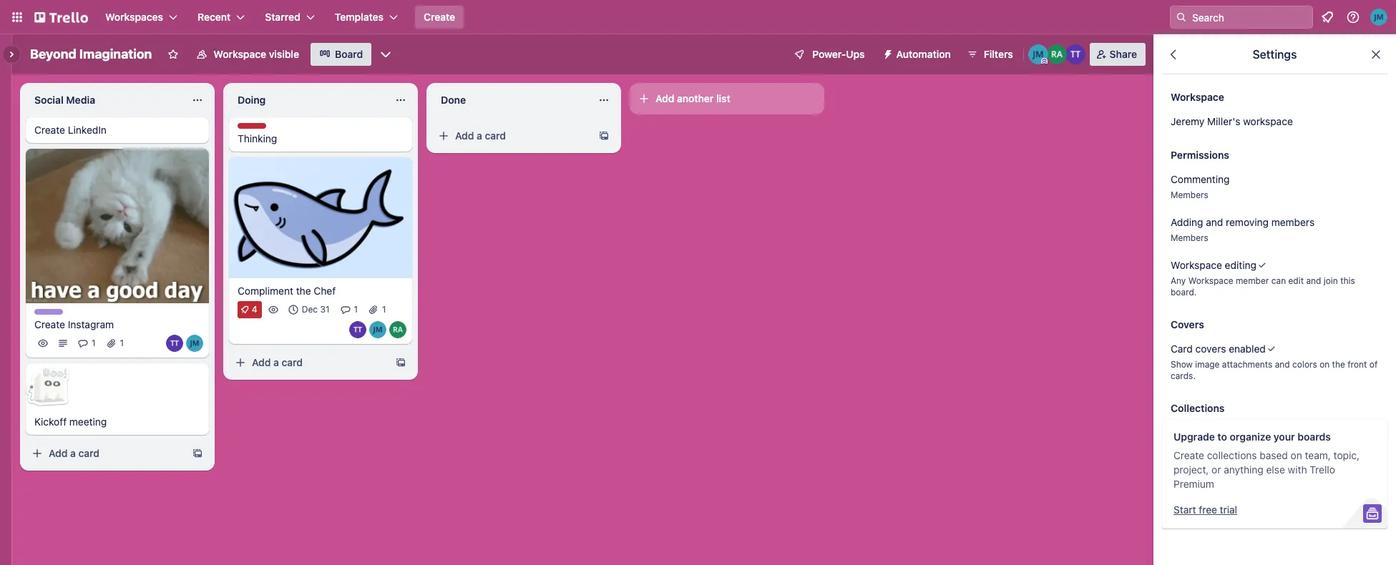 Task type: locate. For each thing, give the bounding box(es) containing it.
power-ups button
[[784, 43, 874, 66]]

starred
[[265, 11, 300, 23]]

based
[[1260, 450, 1289, 462]]

2 vertical spatial add a card button
[[26, 443, 186, 466]]

0 vertical spatial on
[[1320, 359, 1330, 370]]

add
[[656, 92, 675, 105], [455, 130, 474, 142], [252, 356, 271, 369], [49, 448, 68, 460]]

dec 31
[[302, 304, 330, 315]]

create instagram
[[34, 319, 114, 331]]

and inside adding and removing members members
[[1207, 216, 1224, 228]]

search image
[[1176, 11, 1188, 23]]

workspace
[[214, 48, 266, 60], [1171, 91, 1225, 103], [1171, 259, 1223, 271], [1189, 276, 1234, 286]]

dec
[[302, 304, 318, 315]]

card down done text box
[[485, 130, 506, 142]]

card down dec 31 checkbox
[[282, 356, 303, 369]]

share button
[[1090, 43, 1146, 66]]

add a card button down dec 31 checkbox
[[229, 351, 389, 374]]

0 vertical spatial create from template… image
[[599, 130, 610, 142]]

adding
[[1171, 216, 1204, 228]]

members down adding
[[1171, 233, 1209, 243]]

add down 4
[[252, 356, 271, 369]]

card
[[485, 130, 506, 142], [282, 356, 303, 369], [78, 448, 100, 460]]

create for create
[[424, 11, 455, 23]]

workspace for workspace
[[1171, 91, 1225, 103]]

1 vertical spatial add a card
[[252, 356, 303, 369]]

the inside show image attachments and colors on the front of cards.
[[1333, 359, 1346, 370]]

terry turtle (terryturtle) image right this member is an admin of this board. image
[[1066, 44, 1086, 64]]

jeremy miller (jeremymiller198) image right filters
[[1029, 44, 1049, 64]]

add another list button
[[630, 83, 825, 115]]

1 horizontal spatial add a card
[[252, 356, 303, 369]]

linkedin
[[68, 124, 107, 136]]

back to home image
[[34, 6, 88, 29]]

workspace for workspace visible
[[214, 48, 266, 60]]

2 vertical spatial add a card
[[49, 448, 100, 460]]

terry turtle (terryturtle) image left jeremy miller (jeremymiller198) image
[[166, 335, 183, 353]]

organize
[[1230, 431, 1272, 443]]

thinking link
[[238, 132, 404, 146]]

cards.
[[1171, 371, 1196, 382]]

add a card button down done text box
[[432, 125, 593, 147]]

free
[[1199, 504, 1218, 516]]

card for social media
[[78, 448, 100, 460]]

2 horizontal spatial add a card button
[[432, 125, 593, 147]]

members inside adding and removing members members
[[1171, 233, 1209, 243]]

31
[[320, 304, 330, 315]]

2 horizontal spatial card
[[485, 130, 506, 142]]

0 horizontal spatial the
[[296, 285, 311, 297]]

terry turtle (terryturtle) image
[[1066, 44, 1086, 64], [166, 335, 183, 353]]

the up "dec"
[[296, 285, 311, 297]]

members inside commenting members
[[1171, 190, 1209, 200]]

jeremy miller (jeremymiller198) image
[[1371, 9, 1388, 26], [1029, 44, 1049, 64], [369, 321, 387, 338]]

Board name text field
[[23, 43, 159, 66]]

2 vertical spatial card
[[78, 448, 100, 460]]

create
[[424, 11, 455, 23], [34, 124, 65, 136], [34, 319, 65, 331], [1174, 450, 1205, 462]]

members
[[1171, 190, 1209, 200], [1171, 233, 1209, 243]]

chef
[[314, 285, 336, 297]]

add a card down kickoff meeting
[[49, 448, 100, 460]]

media
[[66, 94, 95, 106]]

2 horizontal spatial add a card
[[455, 130, 506, 142]]

imagination
[[79, 47, 152, 62]]

1 vertical spatial create from template… image
[[192, 448, 203, 460]]

commenting
[[1171, 173, 1230, 185]]

and right adding
[[1207, 216, 1224, 228]]

jeremy
[[1171, 115, 1205, 127]]

a for social media
[[70, 448, 76, 460]]

0 notifications image
[[1320, 9, 1337, 26]]

topic,
[[1334, 450, 1360, 462]]

1 horizontal spatial the
[[1333, 359, 1346, 370]]

0 horizontal spatial card
[[78, 448, 100, 460]]

a for doing
[[274, 356, 279, 369]]

2 vertical spatial a
[[70, 448, 76, 460]]

1 down instagram
[[92, 338, 96, 349]]

0 horizontal spatial and
[[1207, 216, 1224, 228]]

members down commenting
[[1171, 190, 1209, 200]]

create inside button
[[424, 11, 455, 23]]

1 vertical spatial and
[[1307, 276, 1322, 286]]

1 horizontal spatial and
[[1276, 359, 1291, 370]]

join
[[1324, 276, 1339, 286]]

add a card button
[[432, 125, 593, 147], [229, 351, 389, 374], [26, 443, 186, 466]]

and left 'join'
[[1307, 276, 1322, 286]]

adding and removing members members
[[1171, 216, 1315, 243]]

doing
[[238, 94, 266, 106]]

workspace down recent dropdown button
[[214, 48, 266, 60]]

0 horizontal spatial on
[[1291, 450, 1303, 462]]

add a card down 4
[[252, 356, 303, 369]]

1 horizontal spatial terry turtle (terryturtle) image
[[1066, 44, 1086, 64]]

on right 'colors'
[[1320, 359, 1330, 370]]

jeremy miller (jeremymiller198) image right terry turtle (terryturtle) icon
[[369, 321, 387, 338]]

2 horizontal spatial jeremy miller (jeremymiller198) image
[[1371, 9, 1388, 26]]

0 vertical spatial members
[[1171, 190, 1209, 200]]

team,
[[1306, 450, 1332, 462]]

0 horizontal spatial create from template… image
[[192, 448, 203, 460]]

1 members from the top
[[1171, 190, 1209, 200]]

add down kickoff
[[49, 448, 68, 460]]

0 horizontal spatial add a card button
[[26, 443, 186, 466]]

create linkedin link
[[34, 123, 200, 137]]

this
[[1341, 276, 1356, 286]]

pete ghost image
[[25, 364, 71, 410]]

jeremy miller (jeremymiller198) image right open information menu icon
[[1371, 9, 1388, 26]]

1 vertical spatial the
[[1333, 359, 1346, 370]]

compliment the chef
[[238, 285, 336, 297]]

create for create linkedin
[[34, 124, 65, 136]]

a for done
[[477, 130, 482, 142]]

workspace inside any workspace member can edit and join this board.
[[1189, 276, 1234, 286]]

0 vertical spatial jeremy miller (jeremymiller198) image
[[1371, 9, 1388, 26]]

workspace inside button
[[214, 48, 266, 60]]

jeremy miller's workspace
[[1171, 115, 1294, 127]]

create from template… image
[[599, 130, 610, 142], [192, 448, 203, 460]]

add for social media
[[49, 448, 68, 460]]

0 vertical spatial add a card
[[455, 130, 506, 142]]

board.
[[1171, 287, 1197, 298]]

terry turtle (terryturtle) image
[[349, 321, 367, 338]]

add a card for done
[[455, 130, 506, 142]]

add a card button down kickoff meeting link
[[26, 443, 186, 466]]

0 vertical spatial card
[[485, 130, 506, 142]]

workspace up any
[[1171, 259, 1223, 271]]

boards
[[1298, 431, 1332, 443]]

the left front
[[1333, 359, 1346, 370]]

collections
[[1208, 450, 1258, 462]]

1 horizontal spatial on
[[1320, 359, 1330, 370]]

2 horizontal spatial and
[[1307, 276, 1322, 286]]

1
[[354, 304, 358, 315], [382, 304, 386, 315], [92, 338, 96, 349], [120, 338, 124, 349]]

add a card button for done
[[432, 125, 593, 147]]

of
[[1370, 359, 1378, 370]]

0 horizontal spatial a
[[70, 448, 76, 460]]

1 vertical spatial members
[[1171, 233, 1209, 243]]

0 vertical spatial and
[[1207, 216, 1224, 228]]

workspace down the workspace editing
[[1189, 276, 1234, 286]]

another
[[677, 92, 714, 105]]

this member is an admin of this board. image
[[1041, 58, 1048, 64]]

1 horizontal spatial jeremy miller (jeremymiller198) image
[[1029, 44, 1049, 64]]

2 horizontal spatial a
[[477, 130, 482, 142]]

covers
[[1196, 343, 1227, 355]]

add down done
[[455, 130, 474, 142]]

and inside show image attachments and colors on the front of cards.
[[1276, 359, 1291, 370]]

0 vertical spatial add a card button
[[432, 125, 593, 147]]

create for create instagram
[[34, 319, 65, 331]]

filters
[[984, 48, 1014, 60]]

1 vertical spatial a
[[274, 356, 279, 369]]

1 horizontal spatial a
[[274, 356, 279, 369]]

upgrade
[[1174, 431, 1216, 443]]

2 vertical spatial jeremy miller (jeremymiller198) image
[[369, 321, 387, 338]]

0 horizontal spatial add a card
[[49, 448, 100, 460]]

2 members from the top
[[1171, 233, 1209, 243]]

add a card down done
[[455, 130, 506, 142]]

2 vertical spatial and
[[1276, 359, 1291, 370]]

workspace up jeremy on the top right of page
[[1171, 91, 1225, 103]]

1 horizontal spatial create from template… image
[[599, 130, 610, 142]]

1 down 'create instagram' link
[[120, 338, 124, 349]]

start
[[1174, 504, 1197, 516]]

card down meeting
[[78, 448, 100, 460]]

covers
[[1171, 319, 1205, 331]]

1 horizontal spatial add a card button
[[229, 351, 389, 374]]

add a card
[[455, 130, 506, 142], [252, 356, 303, 369], [49, 448, 100, 460]]

1 horizontal spatial card
[[282, 356, 303, 369]]

templates button
[[326, 6, 407, 29]]

1 vertical spatial on
[[1291, 450, 1303, 462]]

0 vertical spatial a
[[477, 130, 482, 142]]

on up the with
[[1291, 450, 1303, 462]]

any
[[1171, 276, 1187, 286]]

0 vertical spatial the
[[296, 285, 311, 297]]

and left 'colors'
[[1276, 359, 1291, 370]]

Search field
[[1188, 6, 1313, 28]]

can
[[1272, 276, 1287, 286]]

collections
[[1171, 402, 1225, 415]]

card for doing
[[282, 356, 303, 369]]

1 vertical spatial add a card button
[[229, 351, 389, 374]]

1 vertical spatial terry turtle (terryturtle) image
[[166, 335, 183, 353]]

add for doing
[[252, 356, 271, 369]]

1 vertical spatial card
[[282, 356, 303, 369]]

on
[[1320, 359, 1330, 370], [1291, 450, 1303, 462]]

and inside any workspace member can edit and join this board.
[[1307, 276, 1322, 286]]

image
[[1196, 359, 1220, 370]]



Task type: vqa. For each thing, say whether or not it's contained in the screenshot.
CAN
yes



Task type: describe. For each thing, give the bounding box(es) containing it.
ups
[[846, 48, 865, 60]]

Dec 31 checkbox
[[285, 301, 334, 318]]

compliment
[[238, 285, 294, 297]]

upgrade to organize your boards create collections based on team, topic, project, or anything else with trello premium
[[1174, 431, 1360, 490]]

members
[[1272, 216, 1315, 228]]

board
[[335, 48, 363, 60]]

add another list
[[656, 92, 731, 105]]

power-ups
[[813, 48, 865, 60]]

thoughts thinking
[[238, 123, 277, 145]]

0 horizontal spatial jeremy miller (jeremymiller198) image
[[369, 321, 387, 338]]

any workspace member can edit and join this board.
[[1171, 276, 1356, 298]]

add for done
[[455, 130, 474, 142]]

automation button
[[877, 43, 960, 66]]

permissions
[[1171, 149, 1230, 161]]

trial
[[1220, 504, 1238, 516]]

workspace for workspace editing
[[1171, 259, 1223, 271]]

else
[[1267, 464, 1286, 476]]

create from template… image for done
[[599, 130, 610, 142]]

edit
[[1289, 276, 1305, 286]]

card
[[1171, 343, 1193, 355]]

1 right 31
[[382, 304, 386, 315]]

0 horizontal spatial terry turtle (terryturtle) image
[[166, 335, 183, 353]]

ruby anderson (rubyanderson7) image
[[389, 321, 407, 338]]

sm image
[[877, 43, 897, 63]]

thoughts
[[238, 123, 277, 134]]

on inside 'upgrade to organize your boards create collections based on team, topic, project, or anything else with trello premium'
[[1291, 450, 1303, 462]]

power-
[[813, 48, 846, 60]]

add a card button for doing
[[229, 351, 389, 374]]

visible
[[269, 48, 299, 60]]

beyond imagination
[[30, 47, 152, 62]]

create linkedin
[[34, 124, 107, 136]]

with
[[1288, 464, 1308, 476]]

meeting
[[69, 416, 107, 428]]

starred button
[[257, 6, 323, 29]]

anything
[[1224, 464, 1264, 476]]

filters button
[[963, 43, 1018, 66]]

create from template… image for social media
[[192, 448, 203, 460]]

project,
[[1174, 464, 1210, 476]]

on inside show image attachments and colors on the front of cards.
[[1320, 359, 1330, 370]]

settings
[[1253, 48, 1298, 61]]

trello
[[1311, 464, 1336, 476]]

recent
[[198, 11, 231, 23]]

removing
[[1227, 216, 1269, 228]]

workspaces
[[105, 11, 163, 23]]

kickoff meeting link
[[34, 416, 200, 430]]

your
[[1274, 431, 1296, 443]]

show
[[1171, 359, 1193, 370]]

instagram
[[68, 319, 114, 331]]

primary element
[[0, 0, 1397, 34]]

editing
[[1225, 259, 1257, 271]]

Doing text field
[[229, 89, 387, 112]]

to
[[1218, 431, 1228, 443]]

card for done
[[485, 130, 506, 142]]

star or unstar board image
[[168, 49, 179, 60]]

start free trial
[[1174, 504, 1238, 516]]

4
[[252, 304, 258, 315]]

add a card button for social media
[[26, 443, 186, 466]]

card covers enabled
[[1171, 343, 1266, 355]]

color: bold red, title: "thoughts" element
[[238, 123, 277, 134]]

create button
[[415, 6, 464, 29]]

Social Media text field
[[26, 89, 183, 112]]

workspace visible
[[214, 48, 299, 60]]

Done text field
[[432, 89, 590, 112]]

create from template… image
[[395, 357, 407, 369]]

templates
[[335, 11, 384, 23]]

share
[[1110, 48, 1138, 60]]

thinking
[[238, 132, 277, 145]]

premium
[[1174, 478, 1215, 490]]

jeremy miller's workspace link
[[1163, 109, 1388, 135]]

automation
[[897, 48, 951, 60]]

0 vertical spatial terry turtle (terryturtle) image
[[1066, 44, 1086, 64]]

jeremy miller (jeremymiller198) image
[[186, 335, 203, 353]]

member
[[1236, 276, 1270, 286]]

workspace
[[1244, 115, 1294, 127]]

list
[[717, 92, 731, 105]]

social media
[[34, 94, 95, 106]]

create instagram link
[[34, 318, 200, 332]]

done
[[441, 94, 466, 106]]

show image attachments and colors on the front of cards.
[[1171, 359, 1378, 382]]

colors
[[1293, 359, 1318, 370]]

beyond
[[30, 47, 76, 62]]

start free trial button
[[1174, 503, 1238, 518]]

ruby anderson (rubyanderson7) image
[[1047, 44, 1067, 64]]

open information menu image
[[1347, 10, 1361, 24]]

board link
[[311, 43, 372, 66]]

customize views image
[[379, 47, 393, 62]]

recent button
[[189, 6, 254, 29]]

1 up terry turtle (terryturtle) icon
[[354, 304, 358, 315]]

add a card for social media
[[49, 448, 100, 460]]

add left another
[[656, 92, 675, 105]]

color: purple, title: none image
[[34, 310, 63, 315]]

1 vertical spatial jeremy miller (jeremymiller198) image
[[1029, 44, 1049, 64]]

workspaces button
[[97, 6, 186, 29]]

commenting members
[[1171, 173, 1230, 200]]

social
[[34, 94, 64, 106]]

front
[[1348, 359, 1368, 370]]

kickoff
[[34, 416, 67, 428]]

add a card for doing
[[252, 356, 303, 369]]

workspace visible button
[[188, 43, 308, 66]]

kickoff meeting
[[34, 416, 107, 428]]

enabled
[[1229, 343, 1266, 355]]

create inside 'upgrade to organize your boards create collections based on team, topic, project, or anything else with trello premium'
[[1174, 450, 1205, 462]]

or
[[1212, 464, 1222, 476]]



